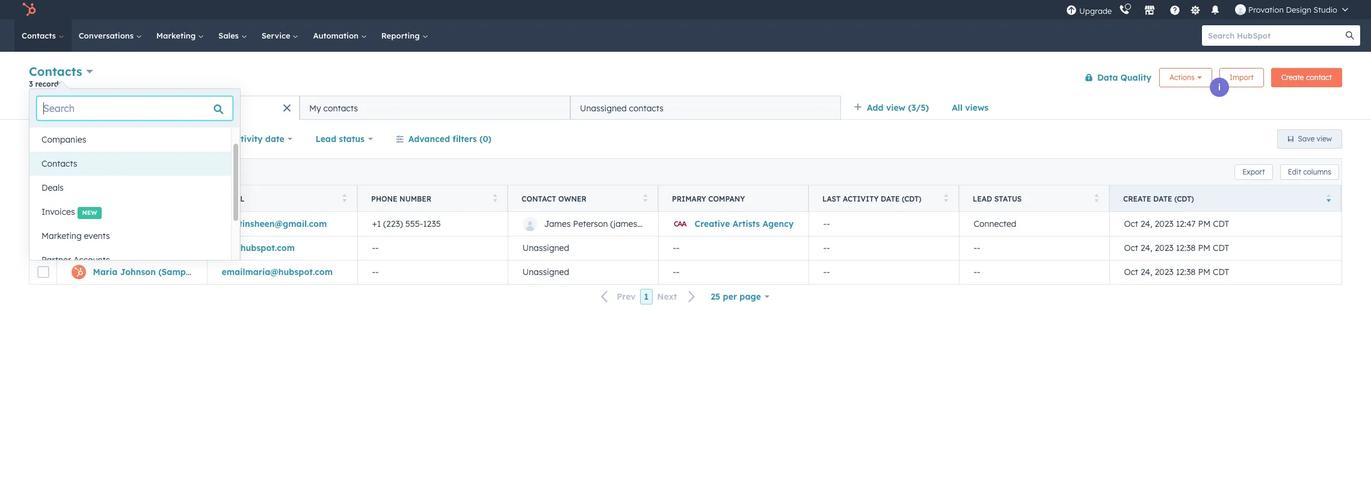 Task type: describe. For each thing, give the bounding box(es) containing it.
unassigned contacts
[[580, 103, 664, 113]]

3
[[29, 79, 33, 88]]

marketing events button
[[29, 224, 231, 248]]

service
[[262, 31, 293, 40]]

next button
[[653, 289, 703, 305]]

halligan
[[118, 243, 154, 253]]

partner accounts button
[[29, 248, 231, 272]]

all views
[[952, 102, 989, 113]]

(3/5)
[[909, 102, 930, 113]]

list box containing companies
[[29, 128, 240, 272]]

design
[[1287, 5, 1312, 14]]

prev
[[617, 291, 636, 302]]

view for add
[[887, 102, 906, 113]]

+1 (223) 555-1235 button
[[358, 212, 508, 236]]

add view (3/5)
[[867, 102, 930, 113]]

export
[[1243, 167, 1266, 176]]

lead for lead status
[[973, 194, 993, 203]]

pm for martinsheen@gmail.com
[[1199, 218, 1211, 229]]

pm for bh@hubspot.com
[[1199, 243, 1211, 253]]

last activity date button
[[203, 127, 301, 151]]

(sample for johnson
[[158, 267, 193, 278]]

(0)
[[480, 134, 492, 144]]

-- button down 1235
[[358, 236, 508, 260]]

last for last activity date
[[210, 134, 228, 144]]

contacts for all contacts
[[50, 103, 85, 113]]

companies button
[[29, 128, 231, 152]]

reporting
[[382, 31, 422, 40]]

bh@hubspot.com button
[[207, 236, 358, 260]]

press to sort. image for last activity date (cdt)
[[944, 194, 949, 202]]

service link
[[254, 19, 306, 52]]

create contact
[[1282, 73, 1333, 82]]

emailmaria@hubspot.com
[[222, 267, 333, 278]]

data quality button
[[1077, 65, 1153, 89]]

creative artists agency
[[695, 218, 794, 229]]

all for all views
[[952, 102, 963, 113]]

brian halligan (sample contact) link
[[93, 243, 230, 253]]

status
[[995, 194, 1022, 203]]

descending sort. press to sort ascending. image
[[1327, 194, 1332, 202]]

contacts for my contacts
[[324, 103, 358, 113]]

events
[[84, 231, 110, 241]]

creative
[[695, 218, 730, 229]]

oct 24, 2023 12:47 pm cdt
[[1125, 218, 1230, 229]]

calling icon image
[[1120, 5, 1131, 16]]

1 (cdt) from the left
[[902, 194, 922, 203]]

2 date from the left
[[1154, 194, 1173, 203]]

contact inside popup button
[[37, 134, 70, 144]]

columns
[[1304, 167, 1332, 176]]

contacts inside popup button
[[29, 64, 82, 79]]

12:38 for bh@hubspot.com
[[1177, 243, 1196, 253]]

my
[[309, 103, 321, 113]]

edit columns button
[[1281, 164, 1340, 180]]

deals
[[42, 182, 64, 193]]

contact) for bh@hubspot.com
[[194, 243, 230, 253]]

per
[[723, 291, 737, 302]]

menu containing provation design studio
[[1066, 0, 1357, 19]]

search button
[[1341, 25, 1361, 46]]

press to sort. image for contact owner
[[643, 194, 648, 202]]

emailmaria@hubspot.com link
[[222, 267, 333, 278]]

25
[[711, 291, 721, 302]]

1
[[644, 291, 649, 302]]

owner inside contact owner popup button
[[72, 134, 98, 144]]

johnson
[[120, 267, 156, 278]]

unassigned button for emailmaria@hubspot.com
[[508, 260, 659, 284]]

last for last activity date (cdt)
[[823, 194, 841, 203]]

next
[[657, 291, 677, 302]]

Search search field
[[37, 96, 233, 120]]

primary
[[672, 194, 707, 203]]

descending sort. press to sort ascending. element
[[1327, 194, 1332, 204]]

activity
[[843, 194, 879, 203]]

brian
[[93, 243, 116, 253]]

unassigned for emailmaria@hubspot.com
[[523, 267, 570, 278]]

prev button
[[594, 289, 640, 305]]

(223)
[[384, 218, 403, 229]]

pagination navigation
[[594, 289, 703, 305]]

cdt for emailmaria@hubspot.com
[[1214, 267, 1230, 278]]

1 date from the left
[[881, 194, 900, 203]]

1 vertical spatial contact
[[522, 194, 557, 203]]

oct 24, 2023 12:38 pm cdt for emailmaria@hubspot.com
[[1125, 267, 1230, 278]]

pm for emailmaria@hubspot.com
[[1199, 267, 1211, 278]]

contacts button
[[29, 152, 231, 176]]

2023 for emailmaria@hubspot.com
[[1155, 267, 1174, 278]]

upgrade
[[1080, 6, 1113, 15]]

last activity date
[[210, 134, 285, 144]]

contacts link
[[14, 19, 71, 52]]

contacts inside button
[[42, 158, 77, 169]]

settings image
[[1190, 5, 1201, 16]]

data quality
[[1098, 72, 1152, 83]]

press to sort. element for lead status
[[1095, 194, 1099, 204]]

settings link
[[1188, 3, 1203, 16]]

name
[[67, 194, 89, 203]]

all for all contacts
[[39, 103, 48, 113]]

oct for emailmaria@hubspot.com
[[1125, 267, 1139, 278]]

filters
[[453, 134, 477, 144]]

help image
[[1170, 5, 1181, 16]]

upgrade image
[[1067, 5, 1078, 16]]

press to sort. image for lead status
[[1095, 194, 1099, 202]]

contact
[[1307, 73, 1333, 82]]

creative artists agency link
[[695, 218, 794, 229]]

page
[[740, 291, 762, 302]]

all contacts
[[39, 103, 85, 113]]

agency
[[763, 218, 794, 229]]

brian halligan (sample contact)
[[93, 243, 230, 253]]

contacts for unassigned contacts
[[629, 103, 664, 113]]

primary company
[[672, 194, 745, 203]]

unassigned button for bh@hubspot.com
[[508, 236, 659, 260]]

export button
[[1235, 164, 1274, 180]]

import
[[1230, 73, 1254, 82]]

deals button
[[29, 176, 231, 200]]

add
[[867, 102, 884, 113]]



Task type: vqa. For each thing, say whether or not it's contained in the screenshot.
UNASSIGNED 'button' corresponding to bh@hubspot.com
yes



Task type: locate. For each thing, give the bounding box(es) containing it.
1 press to sort. image from the left
[[342, 194, 347, 202]]

0 vertical spatial oct 24, 2023 12:38 pm cdt
[[1125, 243, 1230, 253]]

unassigned for bh@hubspot.com
[[523, 243, 570, 253]]

email
[[221, 194, 245, 203]]

(cdt) up 12:47
[[1175, 194, 1195, 203]]

create left contact
[[1282, 73, 1305, 82]]

25 per page
[[711, 291, 762, 302]]

lead status button
[[308, 127, 381, 151]]

contacts down hubspot link
[[22, 31, 58, 40]]

contacts right my
[[324, 103, 358, 113]]

view for save
[[1317, 134, 1333, 143]]

connected
[[974, 218, 1017, 229]]

martinsheen@gmail.com
[[222, 218, 327, 229]]

2 vertical spatial 2023
[[1155, 267, 1174, 278]]

1 vertical spatial last
[[823, 194, 841, 203]]

1 unassigned button from the top
[[508, 236, 659, 260]]

1 oct from the top
[[1125, 218, 1139, 229]]

555-
[[406, 218, 423, 229]]

last activity date (cdt)
[[823, 194, 922, 203]]

0 horizontal spatial last
[[210, 134, 228, 144]]

lead inside popup button
[[316, 134, 337, 144]]

1 vertical spatial oct
[[1125, 243, 1139, 253]]

1 press to sort. element from the left
[[342, 194, 347, 204]]

views
[[966, 102, 989, 113]]

create contact button
[[1272, 68, 1343, 87]]

accounts
[[73, 255, 110, 265]]

(cdt) right activity
[[902, 194, 922, 203]]

1 vertical spatial lead
[[973, 194, 993, 203]]

maria
[[93, 267, 118, 278]]

artists
[[733, 218, 760, 229]]

0 vertical spatial lead
[[316, 134, 337, 144]]

2 all from the left
[[39, 103, 48, 113]]

2 vertical spatial oct
[[1125, 267, 1139, 278]]

3 oct from the top
[[1125, 267, 1139, 278]]

press to sort. image for email
[[342, 194, 347, 202]]

unassigned inside unassigned contacts button
[[580, 103, 627, 113]]

0 vertical spatial contact owner
[[37, 134, 98, 144]]

0 vertical spatial create
[[1282, 73, 1305, 82]]

contact) down bh@hubspot.com link
[[196, 267, 232, 278]]

0 vertical spatial last
[[210, 134, 228, 144]]

5 press to sort. element from the left
[[1095, 194, 1099, 204]]

0 vertical spatial contact
[[37, 134, 70, 144]]

0 horizontal spatial all
[[39, 103, 48, 113]]

0 horizontal spatial create
[[1124, 194, 1152, 203]]

2 horizontal spatial i
[[1219, 82, 1221, 93]]

0 vertical spatial contacts
[[22, 31, 58, 40]]

marketing inside "button"
[[42, 231, 82, 241]]

1 horizontal spatial last
[[823, 194, 841, 203]]

conversations
[[79, 31, 136, 40]]

primary company column header
[[659, 185, 810, 212]]

0 vertical spatial i button
[[1211, 78, 1230, 97]]

3 2023 from the top
[[1155, 267, 1174, 278]]

1 vertical spatial create
[[1124, 194, 1152, 203]]

advanced filters (0) button
[[388, 127, 500, 151]]

sales
[[219, 31, 241, 40]]

1 vertical spatial contacts
[[29, 64, 82, 79]]

i button
[[1211, 78, 1230, 97], [185, 117, 205, 137], [47, 176, 66, 195]]

1 vertical spatial cdt
[[1214, 243, 1230, 253]]

edit
[[1289, 167, 1302, 176]]

24, for bh@hubspot.com
[[1141, 243, 1153, 253]]

2 horizontal spatial press to sort. image
[[1095, 194, 1099, 202]]

-
[[824, 218, 827, 229], [827, 218, 830, 229], [372, 243, 376, 253], [376, 243, 379, 253], [673, 243, 677, 253], [677, 243, 680, 253], [824, 243, 827, 253], [827, 243, 830, 253], [974, 243, 978, 253], [978, 243, 981, 253], [372, 267, 376, 278], [376, 267, 379, 278], [673, 267, 677, 278], [677, 267, 680, 278], [824, 267, 827, 278], [827, 267, 830, 278], [974, 267, 978, 278], [978, 267, 981, 278]]

martin sheen
[[93, 218, 149, 229]]

activity
[[231, 134, 263, 144]]

1 vertical spatial 12:38
[[1177, 267, 1196, 278]]

contact) for emailmaria@hubspot.com
[[196, 267, 232, 278]]

martin
[[93, 218, 121, 229]]

i up the invoices
[[55, 180, 58, 191]]

status
[[339, 134, 365, 144]]

help button
[[1165, 0, 1186, 19]]

contacts down the contacts banner
[[629, 103, 664, 113]]

sheen
[[123, 218, 149, 229]]

1 24, from the top
[[1141, 218, 1153, 229]]

3 records
[[29, 79, 62, 88]]

marketing for marketing
[[156, 31, 198, 40]]

1 vertical spatial i button
[[185, 117, 205, 137]]

0 horizontal spatial press to sort. image
[[342, 194, 347, 202]]

cdt for bh@hubspot.com
[[1214, 243, 1230, 253]]

date right activity
[[881, 194, 900, 203]]

marketing events
[[42, 231, 110, 241]]

2 oct 24, 2023 12:38 pm cdt from the top
[[1125, 267, 1230, 278]]

0 horizontal spatial press to sort. image
[[493, 194, 497, 202]]

0 vertical spatial view
[[887, 102, 906, 113]]

0 vertical spatial oct
[[1125, 218, 1139, 229]]

2 vertical spatial pm
[[1199, 267, 1211, 278]]

invoices
[[42, 206, 75, 217]]

1 vertical spatial unassigned
[[523, 243, 570, 253]]

0 horizontal spatial i
[[55, 180, 58, 191]]

0 vertical spatial unassigned
[[580, 103, 627, 113]]

lead status
[[316, 134, 365, 144]]

marketing for marketing events
[[42, 231, 82, 241]]

press to sort. element for contact owner
[[643, 194, 648, 204]]

view right add
[[887, 102, 906, 113]]

1 2023 from the top
[[1155, 218, 1174, 229]]

1 oct 24, 2023 12:38 pm cdt from the top
[[1125, 243, 1230, 253]]

2 press to sort. element from the left
[[493, 194, 497, 204]]

contacts inside my contacts button
[[324, 103, 358, 113]]

3 pm from the top
[[1199, 267, 1211, 278]]

1 horizontal spatial contact owner
[[522, 194, 587, 203]]

12:38
[[1177, 243, 1196, 253], [1177, 267, 1196, 278]]

actions
[[1170, 73, 1195, 82]]

(sample
[[157, 243, 192, 253], [158, 267, 193, 278]]

2 12:38 from the top
[[1177, 267, 1196, 278]]

view right save
[[1317, 134, 1333, 143]]

0 horizontal spatial date
[[881, 194, 900, 203]]

2 unassigned button from the top
[[508, 260, 659, 284]]

all down 3 records
[[39, 103, 48, 113]]

oct for bh@hubspot.com
[[1125, 243, 1139, 253]]

create for create date (cdt)
[[1124, 194, 1152, 203]]

contact owner inside popup button
[[37, 134, 98, 144]]

1 horizontal spatial (cdt)
[[1175, 194, 1195, 203]]

1 vertical spatial (sample
[[158, 267, 193, 278]]

all contacts button
[[29, 96, 300, 120]]

1 vertical spatial 2023
[[1155, 243, 1174, 253]]

1 horizontal spatial marketing
[[156, 31, 198, 40]]

2 pm from the top
[[1199, 243, 1211, 253]]

view inside popup button
[[887, 102, 906, 113]]

maria johnson (sample contact)
[[93, 267, 232, 278]]

1 pm from the top
[[1199, 218, 1211, 229]]

press to sort. element for phone number
[[493, 194, 497, 204]]

3 cdt from the top
[[1214, 267, 1230, 278]]

2 press to sort. image from the left
[[944, 194, 949, 202]]

reporting link
[[374, 19, 436, 52]]

contacts inside all contacts button
[[50, 103, 85, 113]]

2 horizontal spatial i button
[[1211, 78, 1230, 97]]

oct 24, 2023 12:38 pm cdt
[[1125, 243, 1230, 253], [1125, 267, 1230, 278]]

oct for martinsheen@gmail.com
[[1125, 218, 1139, 229]]

advanced filters (0)
[[409, 134, 492, 144]]

marketplaces image
[[1145, 5, 1156, 16]]

1 all from the left
[[952, 102, 963, 113]]

oct
[[1125, 218, 1139, 229], [1125, 243, 1139, 253], [1125, 267, 1139, 278]]

0 horizontal spatial i button
[[47, 176, 66, 195]]

contact
[[37, 134, 70, 144], [522, 194, 557, 203]]

2 vertical spatial contacts
[[42, 158, 77, 169]]

phone
[[371, 194, 398, 203]]

martin sheen link
[[93, 218, 149, 229]]

0 horizontal spatial contact
[[37, 134, 70, 144]]

3 contacts from the left
[[629, 103, 664, 113]]

edit columns
[[1289, 167, 1332, 176]]

contacts banner
[[29, 62, 1343, 96]]

connected button
[[960, 212, 1110, 236]]

press to sort. element
[[342, 194, 347, 204], [493, 194, 497, 204], [643, 194, 648, 204], [944, 194, 949, 204], [1095, 194, 1099, 204]]

2 24, from the top
[[1141, 243, 1153, 253]]

press to sort. image for phone number
[[493, 194, 497, 202]]

1 horizontal spatial contact
[[522, 194, 557, 203]]

0 horizontal spatial marketing
[[42, 231, 82, 241]]

4 press to sort. element from the left
[[944, 194, 949, 204]]

1 vertical spatial view
[[1317, 134, 1333, 143]]

0 vertical spatial 2023
[[1155, 218, 1174, 229]]

search image
[[1347, 31, 1355, 40]]

-- button down connected button
[[960, 260, 1110, 284]]

contact owner button
[[29, 127, 114, 151]]

0 vertical spatial (sample
[[157, 243, 192, 253]]

marketing down the invoices
[[42, 231, 82, 241]]

cdt for martinsheen@gmail.com
[[1214, 218, 1230, 229]]

data
[[1098, 72, 1119, 83]]

1 horizontal spatial press to sort. image
[[944, 194, 949, 202]]

-- button down connected at the top
[[960, 236, 1110, 260]]

1 vertical spatial 24,
[[1141, 243, 1153, 253]]

contacts inside unassigned contacts button
[[629, 103, 664, 113]]

Search HubSpot search field
[[1203, 25, 1350, 46]]

3 press to sort. element from the left
[[643, 194, 648, 204]]

(sample down brian halligan (sample contact) at the bottom left of the page
[[158, 267, 193, 278]]

12:47
[[1177, 218, 1196, 229]]

1 contacts from the left
[[50, 103, 85, 113]]

2 vertical spatial i button
[[47, 176, 66, 195]]

emailmaria@hubspot.com button
[[207, 260, 358, 284]]

0 horizontal spatial lead
[[316, 134, 337, 144]]

all left views
[[952, 102, 963, 113]]

press to sort. image
[[493, 194, 497, 202], [643, 194, 648, 202]]

1 horizontal spatial create
[[1282, 73, 1305, 82]]

3 24, from the top
[[1141, 267, 1153, 278]]

2 contacts from the left
[[324, 103, 358, 113]]

1 12:38 from the top
[[1177, 243, 1196, 253]]

marketing left sales
[[156, 31, 198, 40]]

i button left name
[[47, 176, 66, 195]]

create for create contact
[[1282, 73, 1305, 82]]

2 vertical spatial 24,
[[1141, 267, 1153, 278]]

save view button
[[1278, 129, 1343, 149]]

1 vertical spatial i
[[194, 122, 196, 132]]

sales link
[[211, 19, 254, 52]]

i right actions popup button
[[1219, 82, 1221, 93]]

i
[[1219, 82, 1221, 93], [194, 122, 196, 132], [55, 180, 58, 191]]

records
[[35, 79, 62, 88]]

24, for emailmaria@hubspot.com
[[1141, 267, 1153, 278]]

1 horizontal spatial view
[[1317, 134, 1333, 143]]

owner
[[72, 134, 98, 144], [559, 194, 587, 203]]

company
[[709, 194, 745, 203]]

2 vertical spatial i
[[55, 180, 58, 191]]

(sample up maria johnson (sample contact) link
[[157, 243, 192, 253]]

2 (cdt) from the left
[[1175, 194, 1195, 203]]

-- button
[[358, 236, 508, 260], [960, 236, 1110, 260], [358, 260, 508, 284], [960, 260, 1110, 284]]

contacts down companies
[[42, 158, 77, 169]]

2 oct from the top
[[1125, 243, 1139, 253]]

1 horizontal spatial contacts
[[324, 103, 358, 113]]

date up oct 24, 2023 12:47 pm cdt
[[1154, 194, 1173, 203]]

0 horizontal spatial owner
[[72, 134, 98, 144]]

contacts button
[[29, 63, 93, 80]]

contacts down the records
[[50, 103, 85, 113]]

1 horizontal spatial lead
[[973, 194, 993, 203]]

1 vertical spatial marketing
[[42, 231, 82, 241]]

bh@hubspot.com link
[[222, 243, 295, 253]]

2 vertical spatial cdt
[[1214, 267, 1230, 278]]

2 vertical spatial unassigned
[[523, 267, 570, 278]]

i button left activity
[[185, 117, 205, 137]]

0 vertical spatial marketing
[[156, 31, 198, 40]]

1 vertical spatial contact)
[[196, 267, 232, 278]]

create inside button
[[1282, 73, 1305, 82]]

automation
[[313, 31, 361, 40]]

companies
[[42, 134, 86, 145]]

1 horizontal spatial i
[[194, 122, 196, 132]]

0 horizontal spatial (cdt)
[[902, 194, 922, 203]]

0 vertical spatial cdt
[[1214, 218, 1230, 229]]

(sample for halligan
[[157, 243, 192, 253]]

press to sort. element for email
[[342, 194, 347, 204]]

menu
[[1066, 0, 1357, 19]]

1 horizontal spatial press to sort. image
[[643, 194, 648, 202]]

contact owner
[[37, 134, 98, 144], [522, 194, 587, 203]]

1 horizontal spatial owner
[[559, 194, 587, 203]]

list box
[[29, 128, 240, 272]]

0 horizontal spatial view
[[887, 102, 906, 113]]

contact) down "email"
[[194, 243, 230, 253]]

all inside button
[[39, 103, 48, 113]]

1 horizontal spatial date
[[1154, 194, 1173, 203]]

0 horizontal spatial contacts
[[50, 103, 85, 113]]

create up oct 24, 2023 12:47 pm cdt
[[1124, 194, 1152, 203]]

press to sort. image
[[342, 194, 347, 202], [944, 194, 949, 202], [1095, 194, 1099, 202]]

i button left import
[[1211, 78, 1230, 97]]

1 horizontal spatial i button
[[185, 117, 205, 137]]

1 vertical spatial pm
[[1199, 243, 1211, 253]]

1 press to sort. image from the left
[[493, 194, 497, 202]]

lead for lead status
[[316, 134, 337, 144]]

2023 for martinsheen@gmail.com
[[1155, 218, 1174, 229]]

lead left "status"
[[316, 134, 337, 144]]

maria johnson (sample contact) link
[[93, 267, 232, 278]]

partner
[[42, 255, 71, 265]]

Search name, phone, email addresses, or company search field
[[32, 161, 178, 183]]

provation design studio
[[1249, 5, 1338, 14]]

0 vertical spatial 24,
[[1141, 218, 1153, 229]]

bh@hubspot.com
[[222, 243, 295, 253]]

oct 24, 2023 12:38 pm cdt for bh@hubspot.com
[[1125, 243, 1230, 253]]

1 vertical spatial contact owner
[[522, 194, 587, 203]]

1 horizontal spatial all
[[952, 102, 963, 113]]

-- button down +1 (223) 555-1235 button on the top of page
[[358, 260, 508, 284]]

hubspot link
[[14, 2, 45, 17]]

0 vertical spatial i
[[1219, 82, 1221, 93]]

contacts up the records
[[29, 64, 82, 79]]

0 vertical spatial contact)
[[194, 243, 230, 253]]

24, for martinsheen@gmail.com
[[1141, 218, 1153, 229]]

2 horizontal spatial contacts
[[629, 103, 664, 113]]

0 vertical spatial 12:38
[[1177, 243, 1196, 253]]

+1 (223) 555-1235
[[372, 218, 441, 229]]

2 cdt from the top
[[1214, 243, 1230, 253]]

create date (cdt)
[[1124, 194, 1195, 203]]

hubspot image
[[22, 2, 36, 17]]

my contacts
[[309, 103, 358, 113]]

i down all contacts button
[[194, 122, 196, 132]]

2 2023 from the top
[[1155, 243, 1174, 253]]

provation
[[1249, 5, 1285, 14]]

0 horizontal spatial contact owner
[[37, 134, 98, 144]]

calling icon button
[[1115, 2, 1135, 17]]

0 vertical spatial pm
[[1199, 218, 1211, 229]]

last
[[210, 134, 228, 144], [823, 194, 841, 203]]

notifications image
[[1211, 5, 1221, 16]]

press to sort. element for last activity date (cdt)
[[944, 194, 949, 204]]

unassigned contacts button
[[571, 96, 842, 120]]

12:38 for emailmaria@hubspot.com
[[1177, 267, 1196, 278]]

2023 for bh@hubspot.com
[[1155, 243, 1174, 253]]

all views link
[[945, 96, 997, 120]]

3 press to sort. image from the left
[[1095, 194, 1099, 202]]

2 press to sort. image from the left
[[643, 194, 648, 202]]

phone number
[[371, 194, 432, 203]]

view inside button
[[1317, 134, 1333, 143]]

0 vertical spatial owner
[[72, 134, 98, 144]]

1 cdt from the top
[[1214, 218, 1230, 229]]

james peterson image
[[1236, 4, 1247, 15]]

1 vertical spatial oct 24, 2023 12:38 pm cdt
[[1125, 267, 1230, 278]]

last inside popup button
[[210, 134, 228, 144]]

date
[[265, 134, 285, 144]]

1235
[[423, 218, 441, 229]]

martinsheen@gmail.com link
[[222, 218, 327, 229]]

martinsheen@gmail.com button
[[207, 212, 358, 236]]

lead left status
[[973, 194, 993, 203]]

1 vertical spatial owner
[[559, 194, 587, 203]]

1 button
[[640, 289, 653, 305]]



